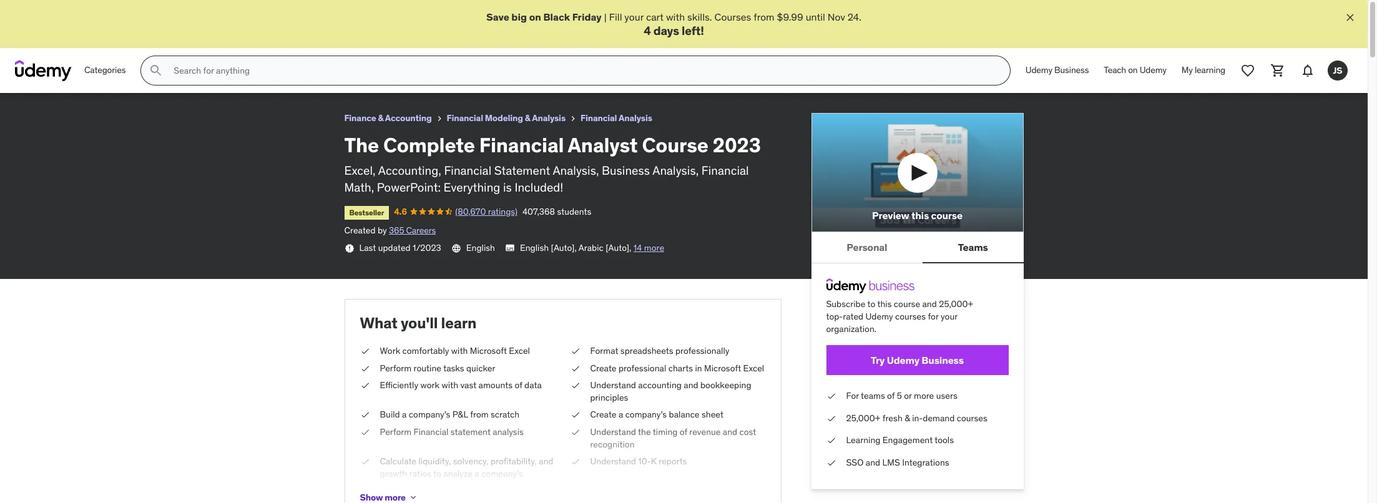 Task type: vqa. For each thing, say whether or not it's contained in the screenshot.
Understand
yes



Task type: describe. For each thing, give the bounding box(es) containing it.
(80,670 ratings)
[[455, 206, 518, 217]]

reports
[[659, 456, 687, 467]]

understand for understand 10-k reports
[[590, 456, 636, 467]]

accounting
[[638, 380, 682, 391]]

your inside subscribe to this course and 25,000+ top‑rated udemy courses for your organization.
[[941, 311, 958, 322]]

preview
[[872, 209, 909, 222]]

spreadsheets
[[621, 345, 674, 356]]

with inside save big on black friday | fill your cart with skills. courses from $9.99 until nov 24. 4 days left!
[[666, 11, 685, 23]]

financial inside "link"
[[447, 113, 483, 124]]

xsmall image inside show more button
[[408, 493, 418, 503]]

or
[[904, 390, 912, 402]]

financial down 2023
[[702, 163, 749, 178]]

tasks
[[443, 362, 464, 374]]

and inside understand accounting and bookkeeping principles
[[684, 380, 698, 391]]

xsmall image for 25,000+ fresh & in-demand courses
[[826, 413, 836, 425]]

teams
[[958, 241, 988, 253]]

last updated 1/2023
[[359, 242, 441, 253]]

0 horizontal spatial 25,000+
[[846, 413, 881, 424]]

is
[[503, 180, 512, 195]]

math,
[[344, 180, 374, 195]]

financial down build a company's p&l from scratch
[[414, 426, 449, 438]]

xsmall image for create a company's balance sheet
[[570, 409, 580, 421]]

quicker
[[466, 362, 495, 374]]

4.6
[[394, 206, 407, 217]]

organization.
[[826, 323, 877, 334]]

financial up analyst
[[581, 113, 617, 124]]

407,368
[[523, 206, 555, 217]]

perform for perform routine tasks quicker
[[380, 362, 412, 374]]

xsmall image for format spreadsheets professionally
[[570, 345, 580, 357]]

learning
[[1195, 65, 1226, 76]]

careers
[[406, 225, 436, 236]]

your inside save big on black friday | fill your cart with skills. courses from $9.99 until nov 24. 4 days left!
[[625, 11, 644, 23]]

subscribe to this course and 25,000+ top‑rated udemy courses for your organization.
[[826, 299, 974, 334]]

2 horizontal spatial of
[[887, 390, 895, 402]]

perform for perform financial statement analysis
[[380, 426, 412, 438]]

by
[[378, 225, 387, 236]]

& inside finance & accounting link
[[378, 113, 384, 124]]

timing
[[653, 426, 678, 438]]

tab list containing personal
[[811, 233, 1024, 264]]

10-
[[638, 456, 651, 467]]

xsmall image for calculate
[[360, 456, 370, 468]]

of inside understand the timing of revenue and cost recognition
[[680, 426, 687, 438]]

business inside udemy business link
[[1055, 65, 1089, 76]]

you'll
[[401, 314, 438, 333]]

business inside the complete financial analyst course 2023 excel, accounting, financial statement analysis, business analysis, financial math, powerpoint: everything is included!
[[602, 163, 650, 178]]

xsmall image for build
[[360, 409, 370, 421]]

build
[[380, 409, 400, 420]]

course
[[642, 132, 709, 158]]

work
[[421, 380, 440, 391]]

course inside 'button'
[[931, 209, 963, 222]]

ratings)
[[488, 206, 518, 217]]

integrations
[[902, 457, 949, 468]]

created by 365 careers
[[344, 225, 436, 236]]

financial modeling & analysis link
[[447, 111, 566, 126]]

my learning link
[[1174, 56, 1233, 86]]

a for build
[[402, 409, 407, 420]]

14 more button
[[634, 242, 664, 254]]

statement
[[451, 426, 491, 438]]

personal button
[[811, 233, 923, 263]]

work
[[380, 345, 400, 356]]

js
[[1333, 65, 1343, 76]]

analyst
[[568, 132, 638, 158]]

analysis
[[493, 426, 524, 438]]

balance
[[669, 409, 700, 420]]

analysis inside "link"
[[532, 113, 566, 124]]

what
[[360, 314, 398, 333]]

understand the timing of revenue and cost recognition
[[590, 426, 756, 450]]

ratios
[[409, 468, 431, 479]]

2 analysis from the left
[[619, 113, 652, 124]]

professional
[[619, 362, 666, 374]]

shopping cart with 0 items image
[[1271, 63, 1286, 78]]

save
[[486, 11, 509, 23]]

professionally
[[676, 345, 730, 356]]

teach on udemy link
[[1097, 56, 1174, 86]]

to inside subscribe to this course and 25,000+ top‑rated udemy courses for your organization.
[[868, 299, 876, 310]]

in
[[695, 362, 702, 374]]

1 vertical spatial from
[[470, 409, 489, 420]]

learn
[[441, 314, 477, 333]]

modeling
[[485, 113, 523, 124]]

and inside subscribe to this course and 25,000+ top‑rated udemy courses for your organization.
[[923, 299, 937, 310]]

this inside 'button'
[[912, 209, 929, 222]]

days
[[654, 23, 679, 38]]

perform financial statement analysis
[[380, 426, 524, 438]]

performance
[[380, 480, 430, 492]]

perform routine tasks quicker
[[380, 362, 495, 374]]

scratch
[[491, 409, 520, 420]]

bestseller
[[349, 208, 384, 217]]

xsmall image for last updated 1/2023
[[344, 243, 354, 253]]

teams
[[861, 390, 885, 402]]

and inside the calculate liquidity, solvency, profitability, and growth ratios to analyze a company's performance
[[539, 456, 554, 467]]

financial up everything
[[444, 163, 492, 178]]

financial modeling & analysis
[[447, 113, 566, 124]]

demand
[[923, 413, 955, 424]]

company's for balance
[[625, 409, 667, 420]]

14
[[634, 242, 642, 253]]

efficiently
[[380, 380, 418, 391]]

english for english
[[466, 242, 495, 253]]

create for create a company's balance sheet
[[590, 409, 617, 420]]

a for create
[[619, 409, 623, 420]]

company's for p&l
[[409, 409, 450, 420]]

(80,670
[[455, 206, 486, 217]]

company's inside the calculate liquidity, solvency, profitability, and growth ratios to analyze a company's performance
[[481, 468, 523, 479]]

business inside try udemy business link
[[922, 354, 964, 366]]

courses inside subscribe to this course and 25,000+ top‑rated udemy courses for your organization.
[[895, 311, 926, 322]]

with for amounts
[[442, 380, 458, 391]]

format
[[590, 345, 618, 356]]

1 vertical spatial excel
[[743, 362, 764, 374]]

25,000+ inside subscribe to this course and 25,000+ top‑rated udemy courses for your organization.
[[939, 299, 974, 310]]

amounts
[[479, 380, 513, 391]]

for
[[846, 390, 859, 402]]

udemy inside subscribe to this course and 25,000+ top‑rated udemy courses for your organization.
[[866, 311, 893, 322]]

for teams of 5 or more users
[[846, 390, 958, 402]]

4
[[644, 23, 651, 38]]

english [auto], arabic [auto] , 14 more
[[520, 242, 664, 253]]

comfortably
[[402, 345, 449, 356]]

included!
[[515, 180, 563, 195]]

0 horizontal spatial excel
[[509, 345, 530, 356]]

analyze
[[443, 468, 473, 479]]

sso and lms integrations
[[846, 457, 949, 468]]

calculate liquidity, solvency, profitability, and growth ratios to analyze a company's performance
[[380, 456, 554, 492]]

for
[[928, 311, 939, 322]]

the
[[638, 426, 651, 438]]

personal
[[847, 241, 888, 253]]

submit search image
[[149, 63, 164, 78]]

xsmall image for work
[[360, 345, 370, 357]]

|
[[604, 11, 607, 23]]

$9.99
[[777, 11, 804, 23]]

top‑rated
[[826, 311, 864, 322]]

[auto], arabic
[[551, 242, 604, 253]]

xsmall image for perform routine tasks quicker
[[360, 362, 370, 375]]

fresh
[[883, 413, 903, 424]]

& for 25,000+ fresh & in-demand courses
[[905, 413, 910, 424]]

xsmall image for perform financial statement analysis
[[360, 426, 370, 439]]



Task type: locate. For each thing, give the bounding box(es) containing it.
1 vertical spatial business
[[602, 163, 650, 178]]

this inside subscribe to this course and 25,000+ top‑rated udemy courses for your organization.
[[878, 299, 892, 310]]

1 horizontal spatial courses
[[957, 413, 988, 424]]

1 horizontal spatial a
[[475, 468, 479, 479]]

analysis, down analyst
[[553, 163, 599, 178]]

understand for understand accounting and bookkeeping principles
[[590, 380, 636, 391]]

xsmall image right the profitability,
[[570, 456, 580, 468]]

from left $9.99
[[754, 11, 775, 23]]

financial analysis
[[581, 113, 652, 124]]

& inside financial modeling & analysis "link"
[[525, 113, 531, 124]]

efficiently work with vast amounts of data
[[380, 380, 542, 391]]

24.
[[848, 11, 862, 23]]

0 horizontal spatial from
[[470, 409, 489, 420]]

2 vertical spatial understand
[[590, 456, 636, 467]]

1 vertical spatial your
[[941, 311, 958, 322]]

understand for understand the timing of revenue and cost recognition
[[590, 426, 636, 438]]

0 vertical spatial course
[[931, 209, 963, 222]]

more down performance
[[385, 492, 406, 503]]

1 horizontal spatial 25,000+
[[939, 299, 974, 310]]

k
[[651, 456, 657, 467]]

statement
[[494, 163, 550, 178]]

cart
[[646, 11, 664, 23]]

understand inside understand accounting and bookkeeping principles
[[590, 380, 636, 391]]

course down the udemy business image
[[894, 299, 920, 310]]

xsmall image left growth
[[360, 456, 370, 468]]

principles
[[590, 392, 628, 403]]

1 vertical spatial on
[[1128, 65, 1138, 76]]

notifications image
[[1301, 63, 1316, 78]]

0 horizontal spatial a
[[402, 409, 407, 420]]

1 horizontal spatial english
[[520, 242, 549, 253]]

xsmall image left efficiently in the bottom left of the page
[[360, 380, 370, 392]]

0 vertical spatial understand
[[590, 380, 636, 391]]

powerpoint:
[[377, 180, 441, 195]]

recognition
[[590, 439, 635, 450]]

in-
[[912, 413, 923, 424]]

calculate
[[380, 456, 417, 467]]

create for create professional charts in microsoft excel
[[590, 362, 617, 374]]

big
[[512, 11, 527, 23]]

from right p&l
[[470, 409, 489, 420]]

on right teach at the right top
[[1128, 65, 1138, 76]]

of left data
[[515, 380, 522, 391]]

5
[[897, 390, 902, 402]]

1 horizontal spatial microsoft
[[704, 362, 741, 374]]

1 vertical spatial 25,000+
[[846, 413, 881, 424]]

1 vertical spatial courses
[[957, 413, 988, 424]]

0 vertical spatial on
[[529, 11, 541, 23]]

a down solvency,
[[475, 468, 479, 479]]

xsmall image for for teams of 5 or more users
[[826, 390, 836, 403]]

1 vertical spatial with
[[451, 345, 468, 356]]

your right fill
[[625, 11, 644, 23]]

2 horizontal spatial business
[[1055, 65, 1089, 76]]

microsoft up quicker
[[470, 345, 507, 356]]

p&l
[[453, 409, 468, 420]]

1 horizontal spatial on
[[1128, 65, 1138, 76]]

courses left for in the bottom right of the page
[[895, 311, 926, 322]]

financial
[[447, 113, 483, 124], [581, 113, 617, 124], [479, 132, 564, 158], [444, 163, 492, 178], [702, 163, 749, 178], [414, 426, 449, 438]]

company's up perform financial statement analysis
[[409, 409, 450, 420]]

and up for in the bottom right of the page
[[923, 299, 937, 310]]

course inside subscribe to this course and 25,000+ top‑rated udemy courses for your organization.
[[894, 299, 920, 310]]

perform
[[380, 362, 412, 374], [380, 426, 412, 438]]

0 vertical spatial perform
[[380, 362, 412, 374]]

learning engagement tools
[[846, 435, 954, 446]]

microsoft up bookkeeping at bottom right
[[704, 362, 741, 374]]

xsmall image for learning
[[826, 435, 836, 447]]

1 horizontal spatial from
[[754, 11, 775, 23]]

2 vertical spatial with
[[442, 380, 458, 391]]

try
[[871, 354, 885, 366]]

to
[[868, 299, 876, 310], [433, 468, 441, 479]]

everything
[[444, 180, 500, 195]]

0 horizontal spatial more
[[385, 492, 406, 503]]

0 vertical spatial more
[[644, 242, 664, 253]]

1 vertical spatial this
[[878, 299, 892, 310]]

js link
[[1323, 56, 1353, 86]]

perform up efficiently in the bottom left of the page
[[380, 362, 412, 374]]

1 understand from the top
[[590, 380, 636, 391]]

on inside save big on black friday | fill your cart with skills. courses from $9.99 until nov 24. 4 days left!
[[529, 11, 541, 23]]

& left the in-
[[905, 413, 910, 424]]

0 horizontal spatial on
[[529, 11, 541, 23]]

format spreadsheets professionally
[[590, 345, 730, 356]]

0 vertical spatial microsoft
[[470, 345, 507, 356]]

xsmall image for understand the timing of revenue and cost recognition
[[570, 426, 580, 439]]

2 understand from the top
[[590, 426, 636, 438]]

preview this course button
[[811, 113, 1024, 233]]

profitability,
[[491, 456, 537, 467]]

create down principles
[[590, 409, 617, 420]]

tools
[[935, 435, 954, 446]]

categories button
[[77, 56, 133, 86]]

and inside understand the timing of revenue and cost recognition
[[723, 426, 738, 438]]

with down 'tasks'
[[442, 380, 458, 391]]

liquidity,
[[419, 456, 451, 467]]

more right 14
[[644, 242, 664, 253]]

0 horizontal spatial this
[[878, 299, 892, 310]]

to down liquidity,
[[433, 468, 441, 479]]

company's down the profitability,
[[481, 468, 523, 479]]

understand up recognition
[[590, 426, 636, 438]]

analysis up analyst
[[619, 113, 652, 124]]

0 horizontal spatial course
[[894, 299, 920, 310]]

show more
[[360, 492, 406, 503]]

1 create from the top
[[590, 362, 617, 374]]

2 perform from the top
[[380, 426, 412, 438]]

0 vertical spatial 25,000+
[[939, 299, 974, 310]]

categories
[[84, 65, 126, 76]]

1 horizontal spatial course
[[931, 209, 963, 222]]

with for excel
[[451, 345, 468, 356]]

analysis right modeling
[[532, 113, 566, 124]]

2023
[[713, 132, 761, 158]]

perform down build
[[380, 426, 412, 438]]

0 vertical spatial excel
[[509, 345, 530, 356]]

and left cost
[[723, 426, 738, 438]]

understand up principles
[[590, 380, 636, 391]]

excel,
[[344, 163, 376, 178]]

xsmall image left build
[[360, 409, 370, 421]]

1 horizontal spatial analysis,
[[653, 163, 699, 178]]

and right the profitability,
[[539, 456, 554, 467]]

udemy business
[[1026, 65, 1089, 76]]

2 horizontal spatial company's
[[625, 409, 667, 420]]

create
[[590, 362, 617, 374], [590, 409, 617, 420]]

0 vertical spatial this
[[912, 209, 929, 222]]

0 vertical spatial to
[[868, 299, 876, 310]]

create down the format
[[590, 362, 617, 374]]

2 horizontal spatial more
[[914, 390, 934, 402]]

teams button
[[923, 233, 1024, 263]]

revenue
[[690, 426, 721, 438]]

excel up data
[[509, 345, 530, 356]]

save big on black friday | fill your cart with skills. courses from $9.99 until nov 24. 4 days left!
[[486, 11, 862, 38]]

udemy business image
[[826, 279, 914, 294]]

business left teach at the right top
[[1055, 65, 1089, 76]]

0 horizontal spatial of
[[515, 380, 522, 391]]

0 horizontal spatial analysis,
[[553, 163, 599, 178]]

learning
[[846, 435, 881, 446]]

2 horizontal spatial &
[[905, 413, 910, 424]]

2 analysis, from the left
[[653, 163, 699, 178]]

this down the udemy business image
[[878, 299, 892, 310]]

solvency,
[[453, 456, 489, 467]]

0 horizontal spatial &
[[378, 113, 384, 124]]

0 horizontal spatial courses
[[895, 311, 926, 322]]

the
[[344, 132, 379, 158]]

with up 'tasks'
[[451, 345, 468, 356]]

a right build
[[402, 409, 407, 420]]

more for 14
[[644, 242, 664, 253]]

0 horizontal spatial business
[[602, 163, 650, 178]]

with
[[666, 11, 685, 23], [451, 345, 468, 356], [442, 380, 458, 391]]

understand accounting and bookkeeping principles
[[590, 380, 752, 403]]

1 vertical spatial perform
[[380, 426, 412, 438]]

and
[[923, 299, 937, 310], [684, 380, 698, 391], [723, 426, 738, 438], [539, 456, 554, 467], [866, 457, 881, 468]]

1 perform from the top
[[380, 362, 412, 374]]

finance & accounting link
[[344, 111, 432, 126]]

2 vertical spatial more
[[385, 492, 406, 503]]

0 horizontal spatial english
[[466, 242, 495, 253]]

a inside the calculate liquidity, solvency, profitability, and growth ratios to analyze a company's performance
[[475, 468, 479, 479]]

english right closed captions icon
[[520, 242, 549, 253]]

left!
[[682, 23, 704, 38]]

understand down recognition
[[590, 456, 636, 467]]

&
[[378, 113, 384, 124], [525, 113, 531, 124], [905, 413, 910, 424]]

on right big
[[529, 11, 541, 23]]

25,000+ up learning
[[846, 413, 881, 424]]

0 vertical spatial courses
[[895, 311, 926, 322]]

show more button
[[360, 485, 418, 503]]

excel
[[509, 345, 530, 356], [743, 362, 764, 374]]

1 horizontal spatial analysis
[[619, 113, 652, 124]]

of down balance
[[680, 426, 687, 438]]

1 horizontal spatial this
[[912, 209, 929, 222]]

365
[[389, 225, 404, 236]]

preview this course
[[872, 209, 963, 222]]

25,000+ down "teams" button
[[939, 299, 974, 310]]

2 english from the left
[[520, 242, 549, 253]]

try udemy business
[[871, 354, 964, 366]]

close image
[[1344, 11, 1357, 24]]

407,368 students
[[523, 206, 592, 217]]

more for or
[[914, 390, 934, 402]]

1 horizontal spatial &
[[525, 113, 531, 124]]

subscribe
[[826, 299, 866, 310]]

closed captions image
[[505, 243, 515, 253]]

financial left modeling
[[447, 113, 483, 124]]

more right or
[[914, 390, 934, 402]]

xsmall image for understand
[[570, 456, 580, 468]]

black
[[543, 11, 570, 23]]

udemy image
[[15, 60, 72, 81]]

1 analysis from the left
[[532, 113, 566, 124]]

my
[[1182, 65, 1193, 76]]

1 vertical spatial more
[[914, 390, 934, 402]]

wishlist image
[[1241, 63, 1256, 78]]

financial up statement
[[479, 132, 564, 158]]

and right sso
[[866, 457, 881, 468]]

xsmall image for sso and lms integrations
[[826, 457, 836, 469]]

0 vertical spatial create
[[590, 362, 617, 374]]

& right modeling
[[525, 113, 531, 124]]

business down analyst
[[602, 163, 650, 178]]

create a company's balance sheet
[[590, 409, 724, 420]]

3 understand from the top
[[590, 456, 636, 467]]

2 vertical spatial business
[[922, 354, 964, 366]]

with up days
[[666, 11, 685, 23]]

teach on udemy
[[1104, 65, 1167, 76]]

analysis, down course
[[653, 163, 699, 178]]

0 vertical spatial business
[[1055, 65, 1089, 76]]

english
[[466, 242, 495, 253], [520, 242, 549, 253]]

1 analysis, from the left
[[553, 163, 599, 178]]

1 horizontal spatial your
[[941, 311, 958, 322]]

a down principles
[[619, 409, 623, 420]]

xsmall image for efficiently
[[360, 380, 370, 392]]

and down in
[[684, 380, 698, 391]]

to down the udemy business image
[[868, 299, 876, 310]]

Search for anything text field
[[171, 60, 995, 81]]

show
[[360, 492, 383, 503]]

& for financial modeling & analysis
[[525, 113, 531, 124]]

xsmall image
[[434, 114, 444, 124], [568, 114, 578, 124], [344, 243, 354, 253], [570, 345, 580, 357], [360, 362, 370, 375], [570, 362, 580, 375], [570, 380, 580, 392], [826, 390, 836, 403], [570, 409, 580, 421], [826, 413, 836, 425], [360, 426, 370, 439], [570, 426, 580, 439], [826, 457, 836, 469]]

xsmall image for understand accounting and bookkeeping principles
[[570, 380, 580, 392]]

1 horizontal spatial of
[[680, 426, 687, 438]]

0 vertical spatial with
[[666, 11, 685, 23]]

2 horizontal spatial a
[[619, 409, 623, 420]]

0 vertical spatial from
[[754, 11, 775, 23]]

routine
[[414, 362, 441, 374]]

xsmall image for create professional charts in microsoft excel
[[570, 362, 580, 375]]

courses right 'demand' on the right bottom of page
[[957, 413, 988, 424]]

course up the teams
[[931, 209, 963, 222]]

1/2023
[[413, 242, 441, 253]]

xsmall image
[[360, 345, 370, 357], [360, 380, 370, 392], [360, 409, 370, 421], [826, 435, 836, 447], [360, 456, 370, 468], [570, 456, 580, 468], [408, 493, 418, 503]]

understand inside understand the timing of revenue and cost recognition
[[590, 426, 636, 438]]

what you'll learn
[[360, 314, 477, 333]]

xsmall image left 'work'
[[360, 345, 370, 357]]

more
[[644, 242, 664, 253], [914, 390, 934, 402], [385, 492, 406, 503]]

course language image
[[451, 243, 461, 253]]

teach
[[1104, 65, 1126, 76]]

friday
[[572, 11, 602, 23]]

complete
[[383, 132, 475, 158]]

xsmall image down performance
[[408, 493, 418, 503]]

0 horizontal spatial company's
[[409, 409, 450, 420]]

to inside the calculate liquidity, solvency, profitability, and growth ratios to analyze a company's performance
[[433, 468, 441, 479]]

& right finance
[[378, 113, 384, 124]]

1 vertical spatial create
[[590, 409, 617, 420]]

fill
[[609, 11, 622, 23]]

xsmall image left learning
[[826, 435, 836, 447]]

0 horizontal spatial analysis
[[532, 113, 566, 124]]

this right preview
[[912, 209, 929, 222]]

1 horizontal spatial to
[[868, 299, 876, 310]]

1 horizontal spatial more
[[644, 242, 664, 253]]

1 vertical spatial to
[[433, 468, 441, 479]]

company's up the
[[625, 409, 667, 420]]

english for english [auto], arabic [auto] , 14 more
[[520, 242, 549, 253]]

accounting
[[385, 113, 432, 124]]

business up users
[[922, 354, 964, 366]]

2 create from the top
[[590, 409, 617, 420]]

0 horizontal spatial your
[[625, 11, 644, 23]]

finance
[[344, 113, 376, 124]]

,
[[629, 242, 632, 253]]

0 horizontal spatial to
[[433, 468, 441, 479]]

excel up bookkeeping at bottom right
[[743, 362, 764, 374]]

your right for in the bottom right of the page
[[941, 311, 958, 322]]

english right course language image
[[466, 242, 495, 253]]

of left 5
[[887, 390, 895, 402]]

tab list
[[811, 233, 1024, 264]]

1 horizontal spatial company's
[[481, 468, 523, 479]]

0 vertical spatial your
[[625, 11, 644, 23]]

0 horizontal spatial microsoft
[[470, 345, 507, 356]]

1 horizontal spatial business
[[922, 354, 964, 366]]

users
[[936, 390, 958, 402]]

1 vertical spatial microsoft
[[704, 362, 741, 374]]

from
[[754, 11, 775, 23], [470, 409, 489, 420]]

1 english from the left
[[466, 242, 495, 253]]

1 vertical spatial understand
[[590, 426, 636, 438]]

from inside save big on black friday | fill your cart with skills. courses from $9.99 until nov 24. 4 days left!
[[754, 11, 775, 23]]

more inside button
[[385, 492, 406, 503]]

1 horizontal spatial excel
[[743, 362, 764, 374]]

1 vertical spatial course
[[894, 299, 920, 310]]

try udemy business link
[[826, 345, 1009, 375]]

the complete financial analyst course 2023 excel, accounting, financial statement analysis, business analysis, financial math, powerpoint: everything is included!
[[344, 132, 761, 195]]



